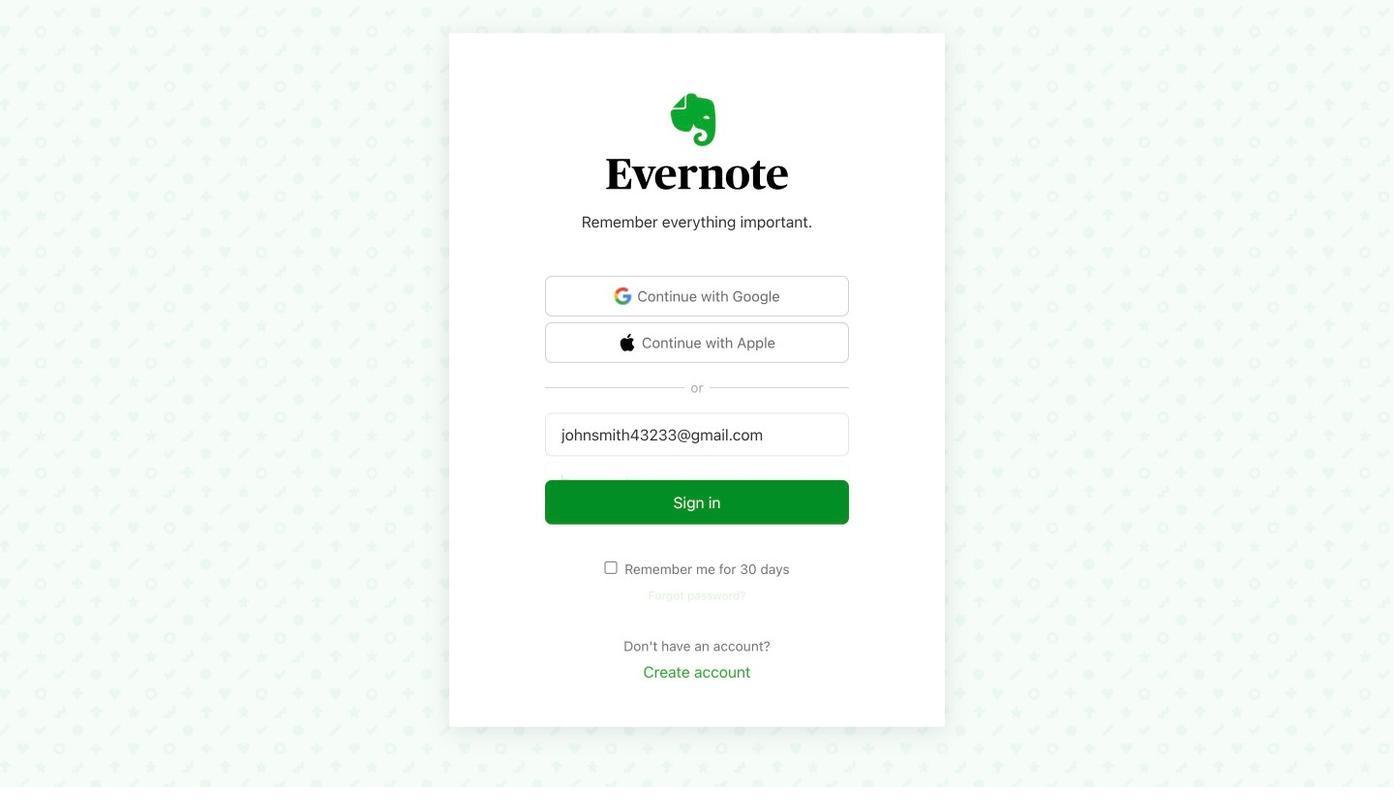 Task type: describe. For each thing, give the bounding box(es) containing it.
Email address or username text field
[[545, 408, 849, 452]]



Task type: locate. For each thing, give the bounding box(es) containing it.
None submit
[[545, 485, 849, 529]]

Password password field
[[545, 458, 849, 501]]

None checkbox
[[605, 566, 617, 579]]



Task type: vqa. For each thing, say whether or not it's contained in the screenshot.
Password password field
yes



